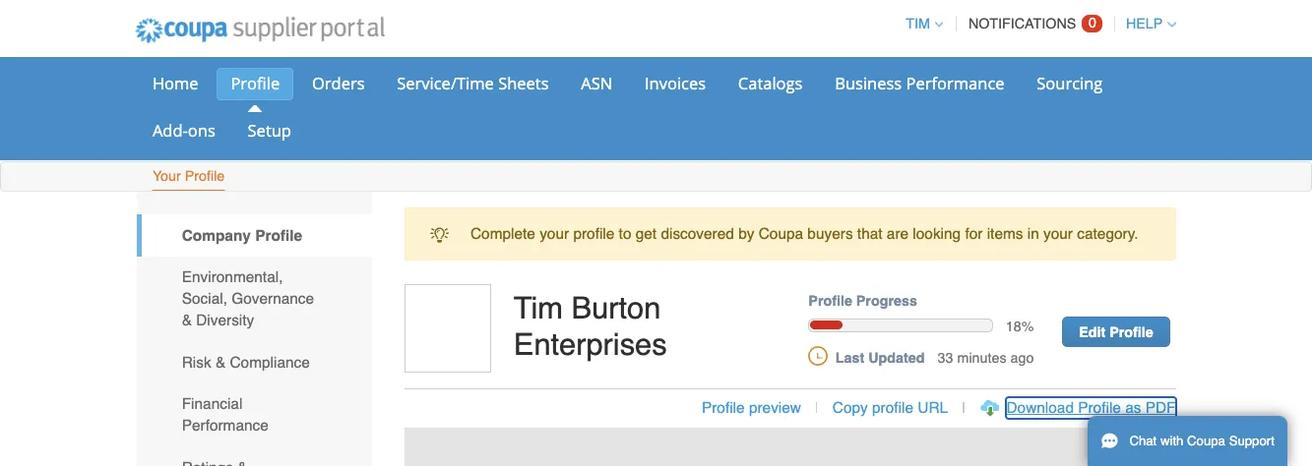 Task type: vqa. For each thing, say whether or not it's contained in the screenshot.
the Add-ons
yes



Task type: describe. For each thing, give the bounding box(es) containing it.
copy
[[757, 363, 789, 379]]

add-ons link
[[126, 105, 209, 134]]

risk & compliance link
[[124, 311, 338, 349]]

are
[[806, 205, 826, 221]]

service/time
[[361, 65, 449, 86]]

0
[[990, 14, 997, 28]]

social,
[[165, 264, 207, 280]]

performance for business
[[824, 65, 913, 86]]

download profile as pdf button
[[915, 361, 1069, 381]]

looking
[[830, 205, 874, 221]]

asn link
[[516, 62, 570, 91]]

minutes
[[870, 318, 915, 333]]

ratings & references
[[165, 418, 236, 454]]

profile for company profile
[[232, 206, 275, 223]]

profile left progress
[[735, 267, 775, 281]]

by
[[671, 205, 686, 221]]

environmental,
[[165, 244, 257, 261]]

to
[[563, 205, 574, 221]]

profile up setup
[[210, 65, 254, 86]]

home
[[139, 65, 180, 86]]

1 your from the left
[[491, 205, 517, 221]]

business
[[759, 65, 820, 86]]

company
[[165, 206, 228, 223]]

home link
[[126, 62, 193, 91]]

buyers
[[734, 205, 776, 221]]

environmental, social, governance & diversity
[[165, 244, 286, 300]]

diversity
[[178, 284, 231, 300]]

business performance
[[759, 65, 913, 86]]

compliance
[[209, 322, 282, 338]]

last
[[760, 318, 786, 333]]

governance
[[210, 264, 286, 280]]

download profile as pdf
[[915, 363, 1069, 379]]

complete your profile to get discovered by coupa buyers that are looking for items in your category.
[[428, 205, 1035, 221]]

service/time sheets link
[[348, 62, 512, 91]]

enterprises
[[467, 297, 606, 329]]

get
[[578, 205, 597, 221]]

in
[[934, 205, 945, 221]]

company profile link
[[124, 195, 338, 233]]

url
[[834, 363, 862, 379]]

items
[[897, 205, 930, 221]]

chat with coupa support button
[[989, 379, 1171, 424]]

invoices
[[586, 65, 642, 86]]

sheets
[[453, 65, 499, 86]]

sourcing
[[943, 65, 1003, 86]]

catalogs
[[671, 65, 730, 86]]

help link
[[1015, 15, 1069, 29]]

business performance link
[[746, 62, 926, 91]]

profile inside alert
[[521, 205, 559, 221]]

orders link
[[271, 62, 344, 91]]

risk
[[165, 322, 192, 338]]

ons
[[171, 108, 196, 129]]

tim burton enterprises
[[467, 264, 606, 329]]

complete
[[428, 205, 487, 221]]

download
[[915, 363, 976, 379]]

sourcing link
[[930, 62, 1015, 91]]

catalogs link
[[658, 62, 743, 91]]

notifications 0
[[881, 14, 997, 29]]

profile inside button
[[793, 363, 831, 379]]

& inside environmental, social, governance & diversity
[[165, 284, 174, 300]]

asn
[[528, 65, 557, 86]]

ratings
[[165, 418, 212, 434]]



Task type: locate. For each thing, give the bounding box(es) containing it.
& inside ratings & references
[[216, 418, 225, 434]]

0 horizontal spatial coupa
[[690, 205, 730, 221]]

last updated
[[760, 318, 841, 333]]

service/time sheets
[[361, 65, 499, 86]]

invoices link
[[573, 62, 654, 91]]

your
[[491, 205, 517, 221], [949, 205, 976, 221]]

coupa inside button
[[1079, 395, 1114, 408]]

add-ons
[[139, 108, 196, 129]]

performance down financial
[[165, 380, 244, 396]]

tim burton enterprises image
[[368, 258, 446, 339]]

1 horizontal spatial your
[[949, 205, 976, 221]]

burton
[[520, 264, 601, 296]]

coupa right by
[[690, 205, 730, 221]]

1 vertical spatial profile
[[793, 363, 831, 379]]

0 horizontal spatial profile
[[521, 205, 559, 221]]

complete your profile to get discovered by coupa buyers that are looking for items in your category. alert
[[368, 189, 1069, 238]]

navigation containing notifications 0
[[815, 3, 1069, 41]]

background image
[[368, 389, 1069, 467]]

environmental, social, governance & diversity link
[[124, 233, 338, 311]]

that
[[779, 205, 802, 221]]

financial performance link
[[124, 349, 338, 407]]

33
[[853, 318, 867, 333]]

profile link
[[197, 62, 267, 91]]

&
[[165, 284, 174, 300], [196, 322, 205, 338], [216, 418, 225, 434]]

updated
[[790, 318, 841, 333]]

tim
[[467, 264, 512, 296]]

coupa right with
[[1079, 395, 1114, 408]]

2 vertical spatial &
[[216, 418, 225, 434]]

& for ratings
[[216, 418, 225, 434]]

chat
[[1027, 395, 1052, 408]]

performance
[[824, 65, 913, 86], [165, 380, 244, 396]]

profile for your profile
[[168, 153, 204, 167]]

1 horizontal spatial &
[[196, 322, 205, 338]]

1 vertical spatial coupa
[[1079, 395, 1114, 408]]

chat with coupa support
[[1027, 395, 1159, 408]]

profile left to
[[521, 205, 559, 221]]

pdf
[[1041, 363, 1069, 379]]

your profile link
[[138, 148, 205, 174]]

coupa
[[690, 205, 730, 221], [1079, 395, 1114, 408]]

coupa inside alert
[[690, 205, 730, 221]]

your profile
[[139, 153, 204, 167]]

1 vertical spatial &
[[196, 322, 205, 338]]

0 vertical spatial performance
[[824, 65, 913, 86]]

0 horizontal spatial &
[[165, 284, 174, 300]]

2 your from the left
[[949, 205, 976, 221]]

your right complete on the left of page
[[491, 205, 517, 221]]

orders
[[284, 65, 332, 86]]

copy profile url
[[757, 363, 862, 379]]

& down social,
[[165, 284, 174, 300]]

profile left as
[[980, 363, 1019, 379]]

33 minutes ago
[[853, 318, 940, 333]]

navigation
[[815, 3, 1069, 41]]

setup
[[225, 108, 265, 129]]

for
[[877, 205, 894, 221]]

profile inside button
[[980, 363, 1019, 379]]

financial
[[165, 360, 220, 376]]

financial performance
[[165, 360, 244, 396]]

copy profile url button
[[757, 361, 862, 381]]

progress
[[778, 267, 834, 281]]

0 horizontal spatial your
[[491, 205, 517, 221]]

tim burton enterprises banner
[[368, 258, 1069, 467]]

discovered
[[601, 205, 668, 221]]

& inside 'link'
[[196, 322, 205, 338]]

profile
[[521, 205, 559, 221], [793, 363, 831, 379]]

profile right your
[[168, 153, 204, 167]]

support
[[1117, 395, 1159, 408]]

1 vertical spatial performance
[[165, 380, 244, 396]]

profile
[[210, 65, 254, 86], [168, 153, 204, 167], [232, 206, 275, 223], [735, 267, 775, 281], [980, 363, 1019, 379]]

1 horizontal spatial performance
[[824, 65, 913, 86]]

1 horizontal spatial profile
[[793, 363, 831, 379]]

0 vertical spatial coupa
[[690, 205, 730, 221]]

18%
[[914, 290, 940, 304]]

add-
[[139, 108, 171, 129]]

as
[[1023, 363, 1038, 379]]

0 horizontal spatial performance
[[165, 380, 244, 396]]

2 horizontal spatial &
[[216, 418, 225, 434]]

setup link
[[212, 105, 278, 134]]

your right in
[[949, 205, 976, 221]]

profile for download profile as pdf
[[980, 363, 1019, 379]]

coupa supplier portal image
[[109, 3, 363, 52]]

your
[[139, 153, 164, 167]]

profile left url
[[793, 363, 831, 379]]

0 vertical spatial profile
[[521, 205, 559, 221]]

category.
[[979, 205, 1035, 221]]

help
[[1024, 15, 1057, 29]]

0 vertical spatial &
[[165, 284, 174, 300]]

notifications
[[881, 15, 978, 29]]

1 horizontal spatial coupa
[[1079, 395, 1114, 408]]

ratings & references link
[[124, 407, 338, 464]]

with
[[1055, 395, 1076, 408]]

& for risk
[[196, 322, 205, 338]]

ago
[[919, 318, 940, 333]]

performance right business
[[824, 65, 913, 86]]

profile right company
[[232, 206, 275, 223]]

& up references
[[216, 418, 225, 434]]

performance for financial
[[165, 380, 244, 396]]

company profile
[[165, 206, 275, 223]]

risk & compliance
[[165, 322, 282, 338]]

& right risk at the bottom left of page
[[196, 322, 205, 338]]

references
[[165, 437, 236, 454]]

profile progress
[[735, 267, 834, 281]]



